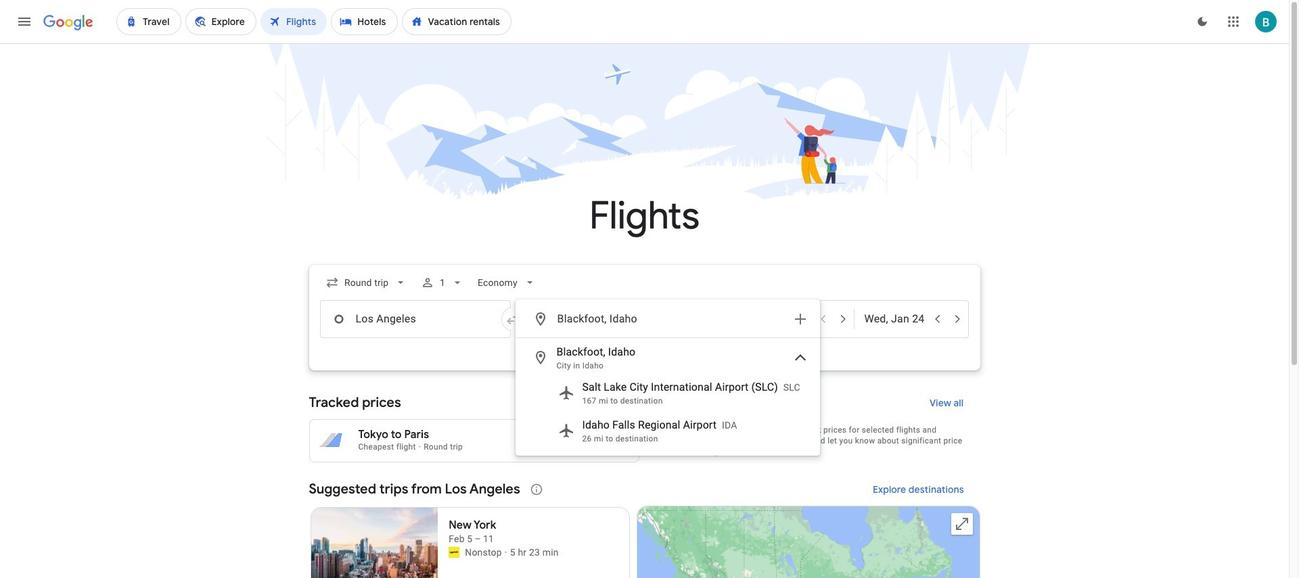 Task type: vqa. For each thing, say whether or not it's contained in the screenshot.
Idaho Falls Regional Airport (IDA) option
yes



Task type: describe. For each thing, give the bounding box(es) containing it.
idaho falls regional airport (ida) option
[[516, 412, 819, 450]]

destination, select multiple airports image
[[792, 311, 808, 328]]

Flight search field
[[298, 265, 991, 456]]

 image inside tracked prices region
[[419, 443, 421, 452]]

list box inside enter your destination dialog
[[516, 338, 819, 455]]

main menu image
[[16, 14, 32, 30]]

enter your destination dialog
[[515, 300, 820, 456]]

salt lake city international airport (slc) (slc) option
[[516, 374, 819, 412]]

spirit image
[[449, 548, 460, 558]]

774 US dollars text field
[[604, 428, 628, 442]]

tracked prices region
[[309, 387, 980, 463]]

Departure text field
[[750, 301, 812, 338]]

Where else? text field
[[557, 303, 784, 336]]

suggested trips from los angeles region
[[309, 474, 980, 579]]

blackfoot, idaho option
[[516, 342, 819, 374]]



Task type: locate. For each thing, give the bounding box(es) containing it.
 image
[[505, 546, 507, 560]]

878 US dollars text field
[[606, 441, 628, 452]]

list box
[[516, 338, 819, 455]]

Return text field
[[865, 301, 927, 338]]

change appearance image
[[1186, 5, 1219, 38]]

None text field
[[320, 300, 511, 338]]

None field
[[320, 271, 413, 295], [472, 271, 542, 295], [320, 271, 413, 295], [472, 271, 542, 295]]

toggle nearby airports for blackfoot, idaho image
[[792, 350, 808, 366]]

 image
[[419, 443, 421, 452]]



